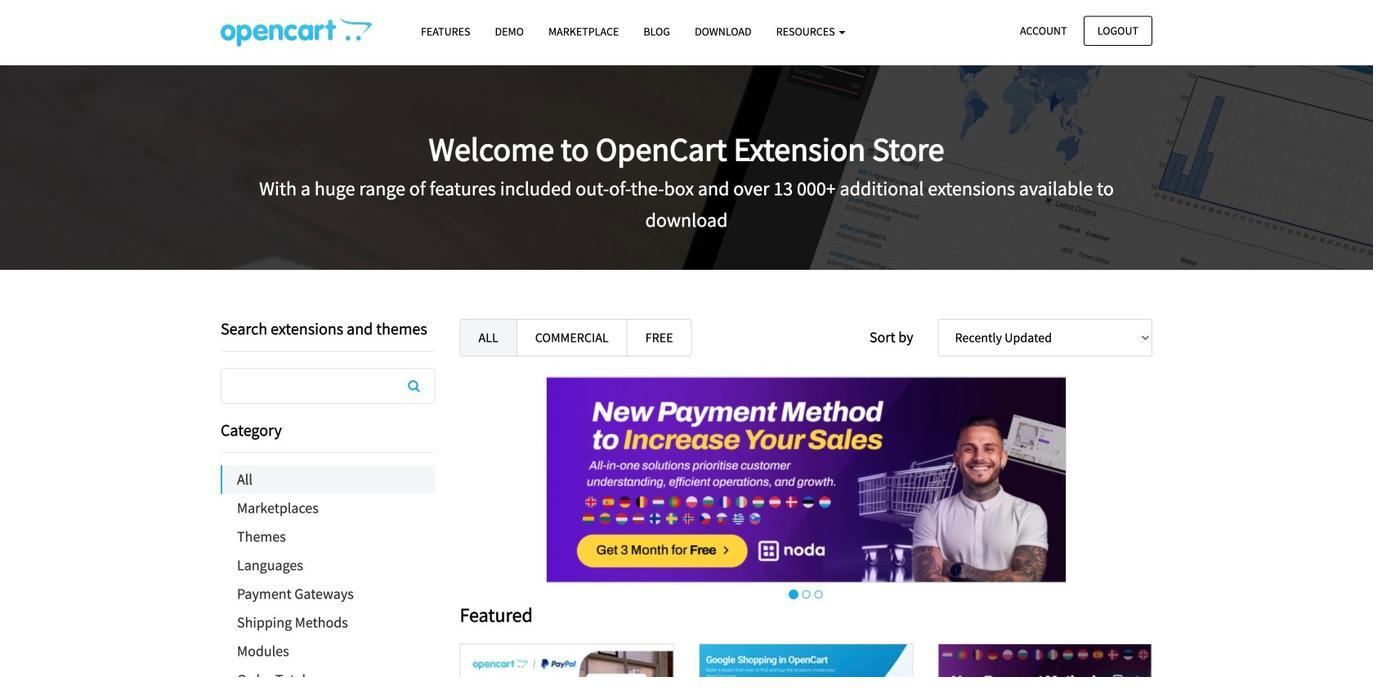 Task type: describe. For each thing, give the bounding box(es) containing it.
paypal checkout integration image
[[461, 644, 674, 677]]

node image
[[546, 376, 1067, 583]]

noda image
[[939, 644, 1152, 677]]

opencart extensions image
[[221, 17, 372, 47]]



Task type: vqa. For each thing, say whether or not it's contained in the screenshot.
Linkedin image
no



Task type: locate. For each thing, give the bounding box(es) containing it.
search image
[[408, 379, 420, 393]]

None text field
[[222, 369, 435, 403]]

google shopping for opencart image
[[700, 644, 913, 677]]



